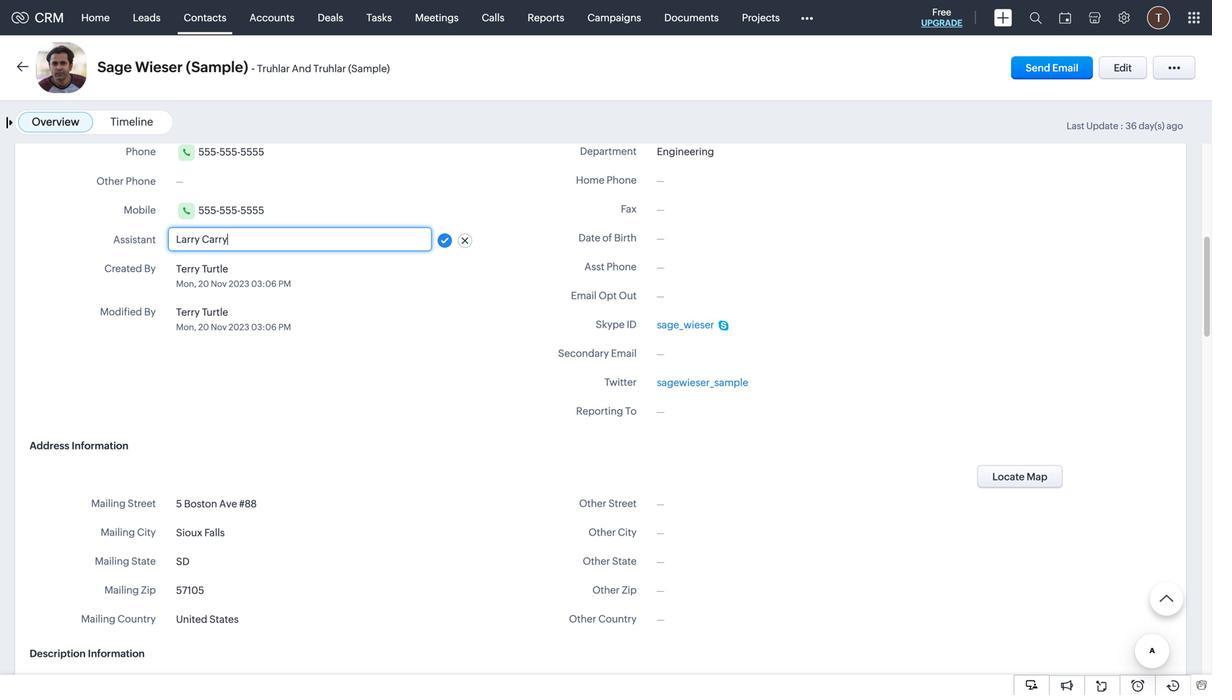 Task type: vqa. For each thing, say whether or not it's contained in the screenshot.
Truhlar And Truhlar (Sample) link
yes



Task type: describe. For each thing, give the bounding box(es) containing it.
home phone
[[576, 174, 637, 186]]

tasks
[[367, 12, 392, 23]]

2023 for modified by
[[229, 322, 250, 332]]

home for home
[[81, 12, 110, 23]]

documents
[[665, 12, 719, 23]]

last update : 36 day(s) ago
[[1067, 121, 1184, 131]]

other state
[[583, 555, 637, 567]]

meetings link
[[404, 0, 470, 35]]

email for send email
[[1053, 62, 1079, 74]]

asst phone
[[585, 261, 637, 272]]

free
[[933, 7, 952, 18]]

meetings
[[415, 12, 459, 23]]

sioux falls
[[176, 527, 225, 538]]

sage_wieser link
[[657, 317, 729, 332]]

03:06 for created by
[[251, 279, 277, 289]]

555-555-5555 for phone
[[198, 146, 264, 158]]

id
[[627, 319, 637, 330]]

calls
[[482, 12, 505, 23]]

mailing state
[[95, 555, 156, 567]]

country for other country
[[599, 613, 637, 625]]

sage_wieser
[[657, 319, 715, 331]]

36
[[1126, 121, 1137, 131]]

nov for created by
[[211, 279, 227, 289]]

update
[[1087, 121, 1119, 131]]

other for other zip
[[593, 584, 620, 596]]

send email button
[[1012, 56, 1093, 79]]

0 horizontal spatial (sample)
[[186, 59, 248, 75]]

pm for created by
[[278, 279, 291, 289]]

sagewieser_sample
[[657, 377, 749, 388]]

timeline
[[110, 115, 153, 128]]

2 truhlar from the left
[[313, 63, 346, 74]]

birth
[[614, 232, 637, 244]]

description information
[[30, 648, 145, 659]]

united
[[176, 614, 207, 625]]

last
[[1067, 121, 1085, 131]]

57105
[[176, 585, 204, 596]]

date
[[579, 232, 601, 244]]

logo image
[[12, 12, 29, 23]]

information for description information
[[88, 648, 145, 659]]

20 for created by
[[198, 279, 209, 289]]

03:06 for modified by
[[251, 322, 277, 332]]

skype
[[596, 319, 625, 330]]

boston
[[184, 498, 217, 510]]

mon, for created by
[[176, 279, 197, 289]]

-
[[252, 62, 255, 75]]

sagewieser_sample link
[[657, 375, 749, 390]]

(sample) inside 'sage wieser (sample) - truhlar and truhlar (sample)'
[[348, 63, 390, 74]]

and
[[292, 63, 311, 74]]

accounts link
[[238, 0, 306, 35]]

create menu element
[[986, 0, 1021, 35]]

sage wieser (sample) - truhlar and truhlar (sample)
[[97, 59, 390, 75]]

crm link
[[12, 10, 64, 25]]

by for created by
[[144, 263, 156, 274]]

edit
[[1114, 62, 1133, 74]]

zip for mailing zip
[[141, 584, 156, 596]]

5 boston ave #88
[[176, 498, 257, 510]]

phone for asst phone
[[607, 261, 637, 272]]

mailing street
[[91, 498, 156, 509]]

mailing country
[[81, 613, 156, 625]]

search image
[[1030, 12, 1042, 24]]

reporting to
[[576, 405, 637, 417]]

other country
[[569, 613, 637, 625]]

other for other street
[[579, 498, 607, 509]]

2023 for created by
[[229, 279, 250, 289]]

send email
[[1026, 62, 1079, 74]]

truhlar and truhlar (sample) link
[[257, 62, 390, 75]]

address information
[[30, 440, 129, 451]]

to
[[626, 405, 637, 417]]

other phone
[[96, 175, 156, 187]]

opt
[[599, 290, 617, 301]]

other street
[[579, 498, 637, 509]]

ave
[[219, 498, 237, 510]]

other for other state
[[583, 555, 610, 567]]

crm
[[35, 10, 64, 25]]

email opt out
[[571, 290, 637, 301]]

home link
[[70, 0, 121, 35]]

mailing city
[[101, 527, 156, 538]]

state for other state
[[612, 555, 637, 567]]

modified by
[[100, 306, 156, 317]]

send
[[1026, 62, 1051, 74]]

5
[[176, 498, 182, 510]]

overview
[[32, 115, 79, 128]]

street for other street
[[609, 498, 637, 509]]

ago
[[1167, 121, 1184, 131]]

555-555-5555 for mobile
[[198, 205, 264, 216]]

date of birth
[[579, 232, 637, 244]]

description for description information
[[30, 648, 86, 659]]

reports
[[528, 12, 565, 23]]

email for secondary email
[[611, 348, 637, 359]]

created
[[104, 263, 142, 274]]

projects link
[[731, 0, 792, 35]]

states
[[209, 614, 239, 625]]

city for other city
[[618, 527, 637, 538]]

sage
[[97, 59, 132, 75]]

search element
[[1021, 0, 1051, 35]]

mailing for mailing zip
[[105, 584, 139, 596]]

phone for other phone
[[126, 175, 156, 187]]

assistant
[[113, 234, 156, 245]]



Task type: locate. For each thing, give the bounding box(es) containing it.
skype id
[[596, 319, 637, 330]]

mailing zip
[[105, 584, 156, 596]]

home down department
[[576, 174, 605, 186]]

1 vertical spatial by
[[144, 306, 156, 317]]

2 pm from the top
[[278, 322, 291, 332]]

state for mailing state
[[131, 555, 156, 567]]

2 horizontal spatial email
[[1053, 62, 1079, 74]]

sioux
[[176, 527, 202, 538]]

free upgrade
[[922, 7, 963, 28]]

create menu image
[[995, 9, 1013, 26]]

other city
[[589, 527, 637, 538]]

street up mailing city
[[128, 498, 156, 509]]

0 vertical spatial description
[[30, 648, 86, 659]]

1 horizontal spatial email
[[611, 348, 637, 359]]

description down mailing country on the bottom left of the page
[[30, 648, 86, 659]]

contacts
[[184, 12, 227, 23]]

description
[[30, 648, 86, 659], [101, 674, 156, 685]]

1 555-555-5555 from the top
[[198, 146, 264, 158]]

1 pm from the top
[[278, 279, 291, 289]]

terry
[[176, 263, 200, 275], [176, 306, 200, 318]]

zip
[[141, 584, 156, 596], [622, 584, 637, 596]]

2 vertical spatial email
[[611, 348, 637, 359]]

555-555-5555
[[198, 146, 264, 158], [198, 205, 264, 216]]

phone for home phone
[[607, 174, 637, 186]]

country down mailing zip
[[118, 613, 156, 625]]

mailing for mailing city
[[101, 527, 135, 538]]

day(s)
[[1139, 121, 1165, 131]]

overview link
[[32, 115, 79, 128]]

falls
[[204, 527, 225, 538]]

1 vertical spatial email
[[571, 290, 597, 301]]

country down other zip
[[599, 613, 637, 625]]

contacts link
[[172, 0, 238, 35]]

1 horizontal spatial home
[[576, 174, 605, 186]]

zip down mailing state
[[141, 584, 156, 596]]

country
[[118, 613, 156, 625], [599, 613, 637, 625]]

department
[[580, 145, 637, 157]]

1 vertical spatial description
[[101, 674, 156, 685]]

0 horizontal spatial description
[[30, 648, 86, 659]]

1 mon, from the top
[[176, 279, 197, 289]]

1 vertical spatial mon,
[[176, 322, 197, 332]]

profile element
[[1139, 0, 1179, 35]]

by right created
[[144, 263, 156, 274]]

home right crm at left top
[[81, 12, 110, 23]]

other up other country
[[593, 584, 620, 596]]

(sample) left -
[[186, 59, 248, 75]]

mailing up mailing country on the bottom left of the page
[[105, 584, 139, 596]]

united states
[[176, 614, 239, 625]]

1 03:06 from the top
[[251, 279, 277, 289]]

terry turtle mon, 20 nov 2023 03:06 pm for created by
[[176, 263, 291, 289]]

0 vertical spatial home
[[81, 12, 110, 23]]

1 country from the left
[[118, 613, 156, 625]]

engineering
[[657, 146, 714, 157]]

other
[[96, 175, 124, 187], [579, 498, 607, 509], [589, 527, 616, 538], [583, 555, 610, 567], [593, 584, 620, 596], [569, 613, 597, 625]]

zip down other state
[[622, 584, 637, 596]]

0 vertical spatial 5555
[[241, 146, 264, 158]]

other down other city
[[583, 555, 610, 567]]

0 vertical spatial information
[[72, 440, 129, 451]]

mailing for mailing street
[[91, 498, 126, 509]]

(sample) down tasks
[[348, 63, 390, 74]]

phone up fax
[[607, 174, 637, 186]]

1 horizontal spatial state
[[612, 555, 637, 567]]

edit button
[[1099, 56, 1148, 79]]

None text field
[[176, 233, 424, 245]]

2 nov from the top
[[211, 322, 227, 332]]

created by
[[104, 263, 156, 274]]

home
[[81, 12, 110, 23], [576, 174, 605, 186]]

mailing for mailing state
[[95, 555, 129, 567]]

2 20 from the top
[[198, 322, 209, 332]]

email
[[1053, 62, 1079, 74], [571, 290, 597, 301], [611, 348, 637, 359]]

1 vertical spatial 20
[[198, 322, 209, 332]]

2 state from the left
[[612, 555, 637, 567]]

reports link
[[516, 0, 576, 35]]

2 by from the top
[[144, 306, 156, 317]]

0 vertical spatial by
[[144, 263, 156, 274]]

zip for other zip
[[622, 584, 637, 596]]

truhlar right -
[[257, 63, 290, 74]]

0 vertical spatial pm
[[278, 279, 291, 289]]

1 horizontal spatial street
[[609, 498, 637, 509]]

tasks link
[[355, 0, 404, 35]]

mobile
[[124, 204, 156, 216]]

03:06
[[251, 279, 277, 289], [251, 322, 277, 332]]

twitter
[[605, 376, 637, 388]]

country for mailing country
[[118, 613, 156, 625]]

5555 for mobile
[[241, 205, 264, 216]]

2 turtle from the top
[[202, 306, 228, 318]]

projects
[[742, 12, 780, 23]]

1 zip from the left
[[141, 584, 156, 596]]

of
[[603, 232, 612, 244]]

reporting
[[576, 405, 623, 417]]

0 vertical spatial 2023
[[229, 279, 250, 289]]

1 vertical spatial 5555
[[241, 205, 264, 216]]

state up other zip
[[612, 555, 637, 567]]

fax
[[621, 203, 637, 215]]

modified
[[100, 306, 142, 317]]

(sample)
[[186, 59, 248, 75], [348, 63, 390, 74]]

leads
[[133, 12, 161, 23]]

address
[[30, 440, 69, 451]]

2 terry from the top
[[176, 306, 200, 318]]

campaigns
[[588, 12, 642, 23]]

0 vertical spatial email
[[1053, 62, 1079, 74]]

1 horizontal spatial zip
[[622, 584, 637, 596]]

0 vertical spatial 20
[[198, 279, 209, 289]]

1 vertical spatial turtle
[[202, 306, 228, 318]]

1 2023 from the top
[[229, 279, 250, 289]]

information for address information
[[72, 440, 129, 451]]

other for other phone
[[96, 175, 124, 187]]

city up other state
[[618, 527, 637, 538]]

pm
[[278, 279, 291, 289], [278, 322, 291, 332]]

phone
[[126, 146, 156, 157], [607, 174, 637, 186], [126, 175, 156, 187], [607, 261, 637, 272]]

1 truhlar from the left
[[257, 63, 290, 74]]

turtle
[[202, 263, 228, 275], [202, 306, 228, 318]]

1 vertical spatial nov
[[211, 322, 227, 332]]

0 vertical spatial nov
[[211, 279, 227, 289]]

2023
[[229, 279, 250, 289], [229, 322, 250, 332]]

2 03:06 from the top
[[251, 322, 277, 332]]

information right address
[[72, 440, 129, 451]]

0 horizontal spatial email
[[571, 290, 597, 301]]

other down other street
[[589, 527, 616, 538]]

0 vertical spatial 555-555-5555
[[198, 146, 264, 158]]

2 2023 from the top
[[229, 322, 250, 332]]

2 city from the left
[[618, 527, 637, 538]]

0 horizontal spatial home
[[81, 12, 110, 23]]

mailing down mailing street
[[101, 527, 135, 538]]

turtle for modified by
[[202, 306, 228, 318]]

description down description information
[[101, 674, 156, 685]]

0 vertical spatial turtle
[[202, 263, 228, 275]]

1 terry turtle mon, 20 nov 2023 03:06 pm from the top
[[176, 263, 291, 289]]

1 city from the left
[[137, 527, 156, 538]]

1 nov from the top
[[211, 279, 227, 289]]

street up other city
[[609, 498, 637, 509]]

campaigns link
[[576, 0, 653, 35]]

by right modified
[[144, 306, 156, 317]]

2 5555 from the top
[[241, 205, 264, 216]]

accounts
[[250, 12, 295, 23]]

by for modified by
[[144, 306, 156, 317]]

nov for modified by
[[211, 322, 227, 332]]

other down other zip
[[569, 613, 597, 625]]

phone down the timeline
[[126, 146, 156, 157]]

leads link
[[121, 0, 172, 35]]

upgrade
[[922, 18, 963, 28]]

terry right modified by
[[176, 306, 200, 318]]

secondary email
[[558, 348, 637, 359]]

1 vertical spatial home
[[576, 174, 605, 186]]

1 vertical spatial 03:06
[[251, 322, 277, 332]]

5555 for phone
[[241, 146, 264, 158]]

information down mailing country on the bottom left of the page
[[88, 648, 145, 659]]

0 horizontal spatial city
[[137, 527, 156, 538]]

terry for modified by
[[176, 306, 200, 318]]

pm for modified by
[[278, 322, 291, 332]]

other for other city
[[589, 527, 616, 538]]

out
[[619, 290, 637, 301]]

nov
[[211, 279, 227, 289], [211, 322, 227, 332]]

1 horizontal spatial city
[[618, 527, 637, 538]]

0 horizontal spatial country
[[118, 613, 156, 625]]

wieser
[[135, 59, 183, 75]]

0 horizontal spatial street
[[128, 498, 156, 509]]

home for home phone
[[576, 174, 605, 186]]

0 horizontal spatial zip
[[141, 584, 156, 596]]

street for mailing street
[[128, 498, 156, 509]]

#88
[[239, 498, 257, 510]]

1 vertical spatial 2023
[[229, 322, 250, 332]]

documents link
[[653, 0, 731, 35]]

1 20 from the top
[[198, 279, 209, 289]]

1 vertical spatial terry
[[176, 306, 200, 318]]

email up twitter at the bottom of the page
[[611, 348, 637, 359]]

city up mailing state
[[137, 527, 156, 538]]

other up mobile
[[96, 175, 124, 187]]

city for mailing city
[[137, 527, 156, 538]]

other for other country
[[569, 613, 597, 625]]

mailing
[[91, 498, 126, 509], [101, 527, 135, 538], [95, 555, 129, 567], [105, 584, 139, 596], [81, 613, 116, 625]]

truhlar right and
[[313, 63, 346, 74]]

1 by from the top
[[144, 263, 156, 274]]

terry turtle mon, 20 nov 2023 03:06 pm
[[176, 263, 291, 289], [176, 306, 291, 332]]

1 vertical spatial 555-555-5555
[[198, 205, 264, 216]]

0 vertical spatial terry turtle mon, 20 nov 2023 03:06 pm
[[176, 263, 291, 289]]

2 zip from the left
[[622, 584, 637, 596]]

0 vertical spatial mon,
[[176, 279, 197, 289]]

mailing up mailing city
[[91, 498, 126, 509]]

calendar image
[[1060, 12, 1072, 23]]

phone up mobile
[[126, 175, 156, 187]]

:
[[1121, 121, 1124, 131]]

state up mailing zip
[[131, 555, 156, 567]]

1 turtle from the top
[[202, 263, 228, 275]]

20 for modified by
[[198, 322, 209, 332]]

timeline link
[[110, 115, 153, 128]]

0 vertical spatial terry
[[176, 263, 200, 275]]

deals link
[[306, 0, 355, 35]]

mailing up description information
[[81, 613, 116, 625]]

2 terry turtle mon, 20 nov 2023 03:06 pm from the top
[[176, 306, 291, 332]]

None button
[[978, 465, 1063, 488]]

asst
[[585, 261, 605, 272]]

calls link
[[470, 0, 516, 35]]

phone right asst
[[607, 261, 637, 272]]

email inside button
[[1053, 62, 1079, 74]]

1 vertical spatial information
[[88, 648, 145, 659]]

city
[[137, 527, 156, 538], [618, 527, 637, 538]]

secondary
[[558, 348, 609, 359]]

1 horizontal spatial country
[[599, 613, 637, 625]]

mon, for modified by
[[176, 322, 197, 332]]

2 street from the left
[[609, 498, 637, 509]]

mailing down mailing city
[[95, 555, 129, 567]]

0 horizontal spatial state
[[131, 555, 156, 567]]

555-
[[198, 146, 220, 158], [220, 146, 241, 158], [198, 205, 220, 216], [220, 205, 241, 216]]

5555
[[241, 146, 264, 158], [241, 205, 264, 216]]

terry turtle mon, 20 nov 2023 03:06 pm for modified by
[[176, 306, 291, 332]]

1 horizontal spatial (sample)
[[348, 63, 390, 74]]

0 horizontal spatial truhlar
[[257, 63, 290, 74]]

1 horizontal spatial description
[[101, 674, 156, 685]]

1 vertical spatial terry turtle mon, 20 nov 2023 03:06 pm
[[176, 306, 291, 332]]

email right send
[[1053, 62, 1079, 74]]

1 vertical spatial pm
[[278, 322, 291, 332]]

mailing for mailing country
[[81, 613, 116, 625]]

email left opt
[[571, 290, 597, 301]]

profile image
[[1148, 6, 1171, 29]]

1 state from the left
[[131, 555, 156, 567]]

1 horizontal spatial truhlar
[[313, 63, 346, 74]]

deals
[[318, 12, 344, 23]]

1 5555 from the top
[[241, 146, 264, 158]]

1 terry from the top
[[176, 263, 200, 275]]

2 555-555-5555 from the top
[[198, 205, 264, 216]]

0 vertical spatial 03:06
[[251, 279, 277, 289]]

2 country from the left
[[599, 613, 637, 625]]

2 mon, from the top
[[176, 322, 197, 332]]

terry right the created by
[[176, 263, 200, 275]]

information
[[72, 440, 129, 451], [88, 648, 145, 659]]

Other Modules field
[[792, 6, 823, 29]]

state
[[131, 555, 156, 567], [612, 555, 637, 567]]

other up other city
[[579, 498, 607, 509]]

terry for created by
[[176, 263, 200, 275]]

1 street from the left
[[128, 498, 156, 509]]

turtle for created by
[[202, 263, 228, 275]]

description for description
[[101, 674, 156, 685]]



